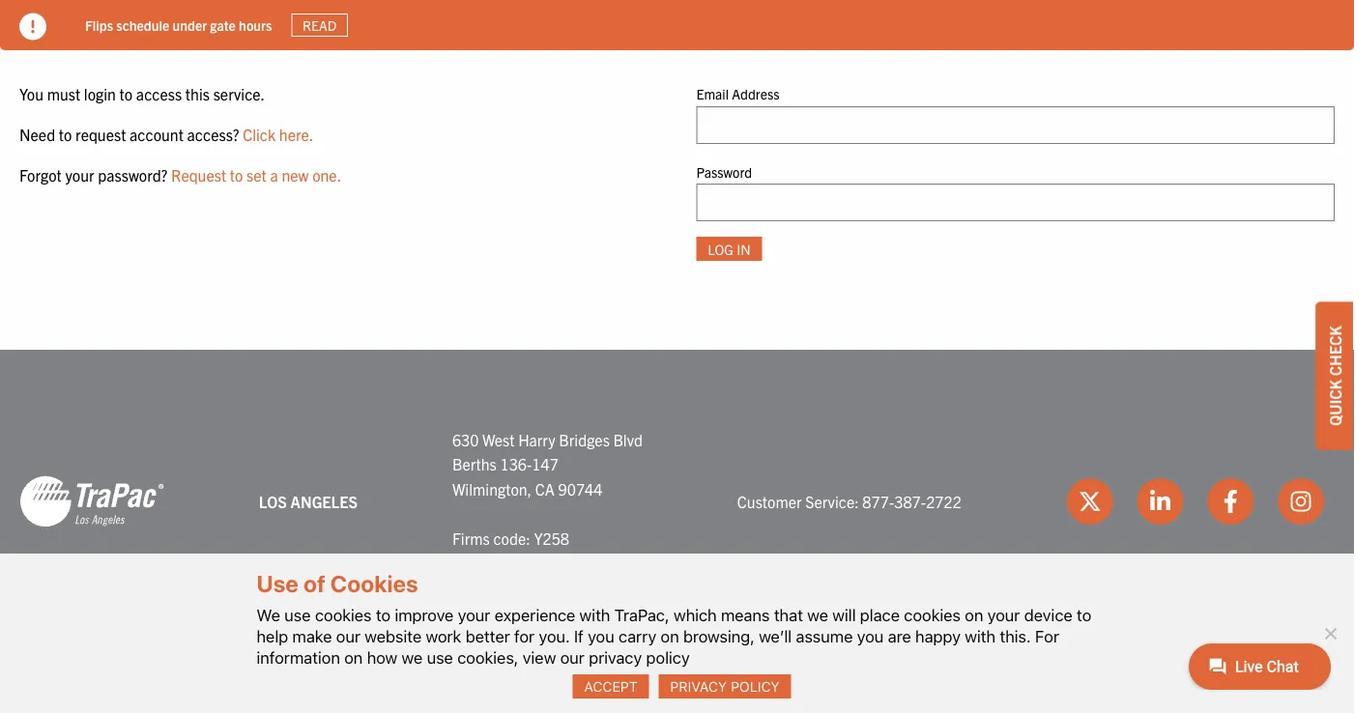 Task type: vqa. For each thing, say whether or not it's contained in the screenshot.
YARD
no



Task type: locate. For each thing, give the bounding box(es) containing it.
1 vertical spatial with
[[965, 627, 996, 646]]

los angeles image
[[19, 475, 164, 529]]

set
[[247, 165, 267, 184]]

0 horizontal spatial cookies
[[315, 605, 372, 625]]

firms
[[452, 529, 490, 548]]

email address
[[697, 85, 780, 103]]

630
[[452, 430, 479, 449]]

0 horizontal spatial &
[[712, 674, 721, 692]]

which
[[674, 605, 717, 625]]

experience
[[495, 605, 576, 625]]

service.
[[213, 84, 265, 104]]

1 horizontal spatial you
[[857, 627, 884, 646]]

you down "place"
[[857, 627, 884, 646]]

privacy policy
[[671, 679, 780, 695]]

privacy down policy
[[671, 679, 727, 695]]

privacy
[[896, 674, 949, 692], [671, 679, 727, 695]]

with up if
[[580, 605, 611, 625]]

cookies,
[[458, 648, 519, 668]]

cookies up make at the bottom left of the page
[[315, 605, 372, 625]]

we
[[257, 605, 280, 625]]

reserved.
[[428, 674, 497, 692]]

cookies up happy
[[904, 605, 961, 625]]

& right safety
[[712, 674, 721, 692]]

make
[[292, 627, 332, 646]]

privacy down happy
[[896, 674, 949, 692]]

privacy policy link
[[659, 675, 791, 699]]

0 vertical spatial code:
[[494, 529, 531, 548]]

policy
[[731, 679, 780, 695]]

1 horizontal spatial cookies
[[904, 605, 961, 625]]

click here. link
[[243, 124, 314, 144]]

0 vertical spatial with
[[580, 605, 611, 625]]

login
[[84, 84, 116, 104]]

your right forgot
[[65, 165, 94, 184]]

you
[[588, 627, 615, 646], [857, 627, 884, 646]]

hours
[[239, 16, 272, 33]]

2 horizontal spatial your
[[988, 605, 1020, 625]]

0 vertical spatial our
[[336, 627, 361, 646]]

1 horizontal spatial privacy
[[896, 674, 949, 692]]

you.
[[539, 627, 570, 646]]

quick check
[[1326, 326, 1345, 426]]

safety & security link
[[662, 674, 786, 692]]

877-
[[863, 492, 895, 511]]

main content
[[0, 0, 1355, 292]]

your up better
[[458, 605, 491, 625]]

1 vertical spatial on
[[661, 627, 679, 646]]

information
[[257, 648, 340, 668]]

password
[[697, 163, 752, 180]]

0 horizontal spatial on
[[344, 648, 363, 668]]

legal terms & privacy link
[[795, 674, 949, 692]]

llc
[[552, 674, 575, 692]]

0 horizontal spatial with
[[580, 605, 611, 625]]

None submit
[[697, 237, 762, 261]]

service:
[[806, 492, 859, 511]]

code: right port
[[484, 554, 521, 573]]

2 & from the left
[[884, 674, 893, 692]]

access
[[136, 84, 182, 104]]

©
[[578, 674, 589, 692]]

our down if
[[560, 648, 585, 668]]

you right if
[[588, 627, 615, 646]]

1 horizontal spatial with
[[965, 627, 996, 646]]

0 horizontal spatial use
[[285, 605, 311, 625]]

work
[[426, 627, 462, 646]]

we up the rights
[[402, 648, 423, 668]]

0 horizontal spatial privacy
[[671, 679, 727, 695]]

Email Address text field
[[697, 106, 1335, 144]]

angeles
[[291, 492, 358, 511]]

west
[[483, 430, 515, 449]]

0 horizontal spatial our
[[336, 627, 361, 646]]

0 vertical spatial use
[[285, 605, 311, 625]]

2 cookies from the left
[[904, 605, 961, 625]]

cookies
[[331, 570, 418, 597]]

main content containing you must login to access this service.
[[0, 0, 1355, 292]]

2722
[[926, 492, 962, 511]]

footer
[[0, 350, 1355, 714]]

under
[[173, 16, 207, 33]]

use
[[257, 570, 299, 597]]

read
[[303, 16, 337, 34]]

improve
[[395, 605, 454, 625]]

read link
[[291, 13, 348, 37]]

website
[[365, 627, 422, 646]]

& right the terms
[[884, 674, 893, 692]]

1 horizontal spatial our
[[560, 648, 585, 668]]

0 vertical spatial we
[[808, 605, 829, 625]]

address
[[732, 85, 780, 103]]

use up make at the bottom left of the page
[[285, 605, 311, 625]]

1 vertical spatial our
[[560, 648, 585, 668]]

solid image
[[19, 13, 46, 40]]

on up all
[[344, 648, 363, 668]]

need
[[19, 124, 55, 144]]

0 vertical spatial on
[[965, 605, 984, 625]]

view
[[523, 648, 556, 668]]

password?
[[98, 165, 168, 184]]

use
[[285, 605, 311, 625], [427, 648, 453, 668]]

request
[[171, 165, 226, 184]]

ca
[[535, 479, 555, 499]]

bridges
[[559, 430, 610, 449]]

2 horizontal spatial on
[[965, 605, 984, 625]]

with
[[580, 605, 611, 625], [965, 627, 996, 646]]

0 horizontal spatial you
[[588, 627, 615, 646]]

you must login to access this service.
[[19, 84, 265, 104]]

1 vertical spatial use
[[427, 648, 453, 668]]

better
[[466, 627, 510, 646]]

1 horizontal spatial &
[[884, 674, 893, 692]]

with left this.
[[965, 627, 996, 646]]

1 vertical spatial we
[[402, 648, 423, 668]]

1 horizontal spatial on
[[661, 627, 679, 646]]

on left device
[[965, 605, 984, 625]]

your
[[65, 165, 94, 184], [458, 605, 491, 625], [988, 605, 1020, 625]]

code: up 2704
[[494, 529, 531, 548]]

1 horizontal spatial we
[[808, 605, 829, 625]]

your up this.
[[988, 605, 1020, 625]]

policy
[[646, 648, 690, 668]]

on
[[965, 605, 984, 625], [661, 627, 679, 646], [344, 648, 363, 668]]

click
[[243, 124, 276, 144]]

request to set a new one. link
[[171, 165, 341, 184]]

on up policy
[[661, 627, 679, 646]]

our right make at the bottom left of the page
[[336, 627, 361, 646]]

2 you from the left
[[857, 627, 884, 646]]

cookies
[[315, 605, 372, 625], [904, 605, 961, 625]]

to up website
[[376, 605, 391, 625]]

happy
[[916, 627, 961, 646]]

this
[[186, 84, 210, 104]]

use down work
[[427, 648, 453, 668]]

this.
[[1000, 627, 1031, 646]]

we up assume
[[808, 605, 829, 625]]

flips
[[85, 16, 113, 33]]

safety & security | legal terms & privacy
[[662, 674, 949, 692]]



Task type: describe. For each thing, give the bounding box(es) containing it.
1 horizontal spatial your
[[458, 605, 491, 625]]

trapac,
[[615, 605, 670, 625]]

if
[[574, 627, 584, 646]]

are
[[888, 627, 911, 646]]

flips schedule under gate hours
[[85, 16, 272, 33]]

browsing,
[[684, 627, 755, 646]]

request
[[76, 124, 126, 144]]

all rights reserved. trapac llc © 2023
[[353, 674, 623, 692]]

forgot your password? request to set a new one.
[[19, 165, 341, 184]]

trapac
[[500, 674, 549, 692]]

630 west harry bridges blvd berths 136-147 wilmington, ca 90744
[[452, 430, 643, 499]]

no image
[[1321, 624, 1340, 643]]

place
[[860, 605, 900, 625]]

to right device
[[1077, 605, 1092, 625]]

firms code:  y258 port code:  2704
[[452, 529, 570, 573]]

need to request account access? click here.
[[19, 124, 314, 144]]

90744
[[558, 479, 603, 499]]

for
[[1035, 627, 1060, 646]]

387-
[[895, 492, 926, 511]]

1 you from the left
[[588, 627, 615, 646]]

2 vertical spatial on
[[344, 648, 363, 668]]

carry
[[619, 627, 657, 646]]

accept link
[[573, 675, 649, 699]]

use of cookies we use cookies to improve your experience with trapac, which means that we will place cookies on your device to help make our website work better for you. if you carry on browsing, we'll assume you are happy with this. for information on how we use cookies, view our privacy policy
[[257, 570, 1092, 668]]

to right the login
[[119, 84, 133, 104]]

privacy inside privacy policy link
[[671, 679, 727, 695]]

help
[[257, 627, 288, 646]]

email
[[697, 85, 729, 103]]

1 vertical spatial code:
[[484, 554, 521, 573]]

privacy
[[589, 648, 642, 668]]

how
[[367, 648, 398, 668]]

|
[[789, 674, 792, 692]]

that
[[774, 605, 803, 625]]

access?
[[187, 124, 239, 144]]

1 horizontal spatial use
[[427, 648, 453, 668]]

quick
[[1326, 380, 1345, 426]]

0 horizontal spatial your
[[65, 165, 94, 184]]

terms
[[838, 674, 881, 692]]

check
[[1326, 326, 1345, 376]]

147
[[532, 455, 559, 474]]

customer
[[738, 492, 802, 511]]

of
[[304, 570, 326, 597]]

136-
[[500, 455, 532, 474]]

accept
[[584, 679, 638, 695]]

to left set
[[230, 165, 243, 184]]

Password password field
[[697, 184, 1335, 221]]

customer service: 877-387-2722
[[738, 492, 962, 511]]

legal
[[795, 674, 835, 692]]

forgot
[[19, 165, 62, 184]]

2023
[[592, 674, 623, 692]]

2704
[[524, 554, 560, 573]]

device
[[1025, 605, 1073, 625]]

to right need
[[59, 124, 72, 144]]

schedule
[[116, 16, 169, 33]]

footer containing 630 west harry bridges blvd
[[0, 350, 1355, 714]]

0 horizontal spatial we
[[402, 648, 423, 668]]

gate
[[210, 16, 236, 33]]

rights
[[378, 674, 425, 692]]

safety
[[662, 674, 709, 692]]

one.
[[312, 165, 341, 184]]

y258
[[534, 529, 570, 548]]

must
[[47, 84, 80, 104]]

1 & from the left
[[712, 674, 721, 692]]

will
[[833, 605, 856, 625]]

means
[[721, 605, 770, 625]]

new
[[282, 165, 309, 184]]

port
[[452, 554, 480, 573]]

blvd
[[614, 430, 643, 449]]

a
[[270, 165, 278, 184]]

for
[[514, 627, 535, 646]]

here.
[[279, 124, 314, 144]]

you
[[19, 84, 43, 104]]

wilmington,
[[452, 479, 532, 499]]

los angeles
[[259, 492, 358, 511]]

berths
[[452, 455, 497, 474]]

all
[[353, 674, 375, 692]]

1 cookies from the left
[[315, 605, 372, 625]]

harry
[[518, 430, 556, 449]]

security
[[724, 674, 786, 692]]

quick check link
[[1316, 302, 1355, 450]]

assume
[[796, 627, 853, 646]]

los
[[259, 492, 287, 511]]



